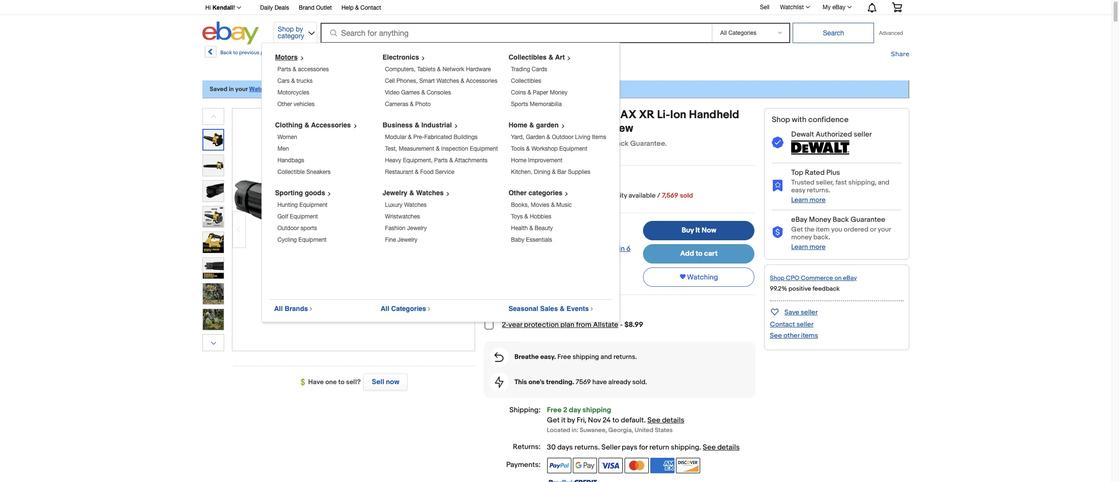Task type: vqa. For each thing, say whether or not it's contained in the screenshot.


Task type: locate. For each thing, give the bounding box(es) containing it.
. left seller
[[598, 443, 600, 452]]

24 right nov
[[603, 416, 611, 425]]

2 all from the left
[[381, 305, 390, 313]]

day
[[569, 406, 581, 415]]

authorized inside dewalt dcbl722b 20v max xr li-ion handheld blower (tool only) (5 ah) new authorized seller. full warranty. money back guarantee.
[[484, 139, 520, 148]]

shop left confidence
[[772, 115, 791, 125]]

shop cpo commerce on ebay 99.2% positive feedback
[[771, 274, 858, 293]]

authorized down confidence
[[816, 130, 853, 139]]

shop inside shop by category
[[278, 25, 294, 33]]

0 horizontal spatial see details link
[[648, 416, 685, 425]]

1 horizontal spatial by
[[568, 416, 576, 425]]

get for ebay
[[792, 225, 804, 234]]

1 vertical spatial accessories
[[311, 121, 351, 129]]

books, movies & music link
[[511, 202, 572, 208]]

back right items
[[613, 139, 629, 148]]

jewelry down fashion jewelry link
[[398, 236, 418, 243]]

1 vertical spatial get
[[547, 416, 560, 425]]

deals
[[275, 4, 289, 11]]

1 horizontal spatial accessories
[[466, 78, 498, 84]]

sell for sell
[[761, 4, 770, 10]]

1 horizontal spatial on
[[835, 274, 842, 282]]

money
[[792, 233, 812, 241]]

music
[[557, 202, 572, 208]]

xr left lithium-
[[626, 49, 633, 56]]

see details link for seller pays for return shipping
[[703, 443, 740, 452]]

. up discover image
[[700, 443, 702, 452]]

dcbl722b right art
[[576, 49, 601, 56]]

1 vertical spatial sell
[[372, 378, 385, 387]]

seller for save seller
[[801, 308, 818, 316]]

equipment down goods
[[300, 202, 328, 208]]

limited
[[578, 191, 601, 200]]

dollar sign image
[[301, 379, 308, 386]]

1 horizontal spatial back
[[613, 139, 629, 148]]

trading
[[511, 66, 531, 73]]

computers, tablets & network hardware cell phones, smart watches & accessories video games & consoles cameras & photo
[[385, 66, 498, 108]]

money up item
[[809, 215, 832, 224]]

home up yard,
[[509, 121, 528, 129]]

free left 2
[[547, 406, 562, 415]]

outdoor up cycling
[[278, 225, 299, 232]]

the down workshop
[[538, 153, 548, 161]]

on inside shop cpo commerce on ebay 99.2% positive feedback
[[835, 274, 842, 282]]

returns. down rated
[[807, 186, 831, 194]]

& down toys & hobbies 'link'
[[530, 225, 533, 232]]

all left brands in the left bottom of the page
[[274, 305, 283, 313]]

2 horizontal spatial outdoor
[[552, 134, 574, 141]]

(5
[[579, 122, 589, 135]]

yard,
[[511, 134, 525, 141]]

back
[[220, 49, 232, 56], [613, 139, 629, 148], [833, 215, 850, 224]]

1 vertical spatial back
[[613, 139, 629, 148]]

2 horizontal spatial back
[[833, 215, 850, 224]]

collectibles down the trading cards 'link'
[[511, 78, 542, 84]]

1 vertical spatial xr
[[639, 108, 655, 122]]

authorized up the 34 on the top left of the page
[[484, 139, 520, 148]]

outdoor inside hunting equipment golf equipment outdoor sports cycling equipment
[[278, 225, 299, 232]]

get for free
[[547, 416, 560, 425]]

20v left lithium-
[[602, 49, 612, 56]]

equipment inside modular & pre-fabricated buildings test, measurement & inspection equipment heavy equipment, parts & attachments restaurant & food service
[[470, 145, 498, 152]]

1 vertical spatial watchlist
[[249, 85, 276, 93]]

shop
[[278, 25, 294, 33], [772, 115, 791, 125], [771, 274, 785, 282]]

on right mo
[[553, 253, 561, 263]]

with details__icon image for ebay money back guarantee
[[772, 226, 784, 238]]

ebay up money
[[792, 215, 808, 224]]

2 vertical spatial back
[[833, 215, 850, 224]]

2 horizontal spatial money
[[809, 215, 832, 224]]

& inside 'link'
[[355, 4, 359, 11]]

money down ah)
[[589, 139, 611, 148]]

xr left "li-"
[[639, 108, 655, 122]]

dcbl722b down memorabilia
[[529, 108, 585, 122]]

1 vertical spatial free
[[547, 406, 562, 415]]

1 vertical spatial with
[[582, 253, 595, 263]]

0 horizontal spatial on
[[553, 253, 561, 263]]

and up have
[[601, 353, 612, 361]]

more left art
[[542, 49, 554, 56]]

1 horizontal spatial contact
[[771, 320, 796, 328]]

1 vertical spatial seller
[[801, 308, 818, 316]]

20v inside dewalt dcbl722b 20v max xr li-ion handheld blower (tool only) (5 ah) new authorized seller. full warranty. money back guarantee.
[[588, 108, 609, 122]]

ebay inside shop cpo commerce on ebay 99.2% positive feedback
[[844, 274, 858, 282]]

get
[[792, 225, 804, 234], [547, 416, 560, 425]]

dining
[[534, 169, 551, 175]]

contact right help
[[361, 4, 381, 11]]

collectibles up the trading cards 'link'
[[509, 53, 547, 61]]

pays
[[622, 443, 638, 452]]

0 vertical spatial watchlist
[[781, 4, 804, 11]]

learn more link down money
[[792, 243, 826, 251]]

easy.
[[541, 353, 556, 361]]

watches down food
[[416, 189, 444, 197]]

watchlist right sell link
[[781, 4, 804, 11]]

& up photo
[[422, 89, 425, 96]]

0 vertical spatial learn more link
[[792, 196, 826, 204]]

remove
[[280, 86, 300, 93]]

accessories
[[298, 66, 329, 73]]

0 horizontal spatial authorized
[[484, 139, 520, 148]]

equipment up the 34 on the top left of the page
[[470, 145, 498, 152]]

motors
[[275, 53, 298, 61]]

outdoor up tools & workshop equipment link
[[552, 134, 574, 141]]

allstate
[[594, 320, 619, 330]]

watchlist link right sell link
[[775, 1, 815, 13]]

handhel...
[[661, 49, 685, 56]]

account navigation
[[200, 0, 910, 15]]

0 horizontal spatial parts
[[278, 66, 291, 73]]

to left previous
[[233, 49, 238, 56]]

learn down money
[[792, 243, 809, 251]]

watchlist link left remove button
[[249, 85, 276, 93]]

1 vertical spatial more
[[810, 196, 826, 204]]

0 horizontal spatial with
[[582, 253, 595, 263]]

by inside shop by category
[[296, 25, 303, 33]]

1 learn from the top
[[792, 196, 809, 204]]

new inside dewalt dcbl722b 20v max xr li-ion handheld blower (tool only) (5 ah) new authorized seller. full warranty. money back guarantee.
[[611, 122, 634, 135]]

accessories down vehicles at the left
[[311, 121, 351, 129]]

fashion jewelry link
[[385, 225, 427, 232]]

1 vertical spatial 24
[[603, 416, 611, 425]]

see more dewalt dcbl722b 20v max xr lithium-ion handhel...
[[531, 49, 685, 56]]

us
[[541, 230, 550, 239]]

with details__icon image left dewalt
[[772, 137, 784, 149]]

have one to sell?
[[308, 378, 361, 386]]

1 vertical spatial parts
[[434, 157, 448, 164]]

with details__icon image left easy
[[772, 179, 784, 191]]

0 vertical spatial |
[[277, 49, 278, 56]]

0 vertical spatial watchlist link
[[775, 1, 815, 13]]

0 horizontal spatial by
[[296, 25, 303, 33]]

paypal image
[[547, 458, 572, 473]]

2 learn from the top
[[792, 243, 809, 251]]

1 horizontal spatial watchlist
[[781, 4, 804, 11]]

shipping up discover image
[[671, 443, 700, 452]]

1 vertical spatial new
[[547, 174, 560, 182]]

max inside dewalt dcbl722b 20v max xr li-ion handheld blower (tool only) (5 ah) new authorized seller. full warranty. money back guarantee.
[[611, 108, 637, 122]]

collectibles inside 'trading cards collectibles coins & paper money sports memorabilia'
[[511, 78, 542, 84]]

all left the categories
[[381, 305, 390, 313]]

in right listed
[[296, 49, 300, 56]]

& up garden
[[530, 121, 535, 129]]

accessories down hardware
[[466, 78, 498, 84]]

details
[[663, 416, 685, 425], [718, 443, 740, 452]]

0 horizontal spatial dewalt
[[484, 108, 526, 122]]

save
[[785, 308, 800, 316]]

for
[[640, 443, 648, 452]]

ebay right my
[[833, 4, 846, 11]]

outdoor
[[394, 49, 414, 56], [552, 134, 574, 141], [278, 225, 299, 232]]

get inside ebay money back guarantee get the item you ordered or your money back. learn more
[[792, 225, 804, 234]]

with details__icon image for breathe easy.
[[495, 352, 504, 362]]

1 vertical spatial learn more link
[[792, 243, 826, 251]]

georgia,
[[609, 426, 634, 434]]

free inside the free 2 day shipping get it by fri, nov 24 to default . see details located in: suwanee, georgia, united states
[[547, 406, 562, 415]]

year
[[509, 320, 523, 330]]

1 horizontal spatial details
[[718, 443, 740, 452]]

business & industrial
[[383, 121, 452, 129]]

watchlist inside the account navigation
[[781, 4, 804, 11]]

buy
[[682, 226, 694, 235]]

watched
[[503, 153, 529, 161]]

previous
[[239, 49, 260, 56]]

parts down 'test, measurement & inspection equipment' link at left
[[434, 157, 448, 164]]

more down back.
[[810, 243, 826, 251]]

watching button
[[644, 268, 755, 287]]

0 vertical spatial parts
[[278, 66, 291, 73]]

garden
[[536, 121, 559, 129]]

sell inside the account navigation
[[761, 4, 770, 10]]

paypal credit image
[[547, 479, 598, 482]]

1 vertical spatial see details link
[[703, 443, 740, 452]]

1 vertical spatial ebay
[[792, 215, 808, 224]]

equipment up computers, tablets & network hardware link
[[431, 49, 456, 56]]

by
[[296, 25, 303, 33], [568, 416, 576, 425]]

0 vertical spatial and
[[879, 178, 890, 187]]

this one's trending. 7569 have already sold.
[[515, 378, 648, 386]]

on up feedback
[[835, 274, 842, 282]]

0 vertical spatial money
[[550, 89, 568, 96]]

hardware
[[466, 66, 491, 73]]

parts up cars
[[278, 66, 291, 73]]

0 vertical spatial 24
[[562, 153, 570, 161]]

1 vertical spatial collectibles
[[511, 78, 542, 84]]

shop down deals
[[278, 25, 294, 33]]

1 horizontal spatial sell
[[761, 4, 770, 10]]

0 horizontal spatial xr
[[626, 49, 633, 56]]

seller inside button
[[801, 308, 818, 316]]

other down motorcycles in the left of the page
[[278, 101, 292, 108]]

ebay inside the account navigation
[[833, 4, 846, 11]]

max right ah)
[[611, 108, 637, 122]]

fabricated
[[425, 134, 452, 141]]

quantity:
[[511, 191, 541, 200]]

consoles
[[427, 89, 451, 96]]

jewelry down the wristwatches
[[407, 225, 427, 232]]

0 vertical spatial the
[[538, 153, 548, 161]]

1 vertical spatial ion
[[671, 108, 687, 122]]

0 vertical spatial new
[[611, 122, 634, 135]]

other up books,
[[509, 189, 527, 197]]

modular & pre-fabricated buildings link
[[385, 134, 478, 141]]

0 horizontal spatial ion
[[653, 49, 660, 56]]

no
[[541, 244, 550, 253]]

& left pre-
[[408, 134, 412, 141]]

details inside the free 2 day shipping get it by fri, nov 24 to default . see details located in: suwanee, georgia, united states
[[663, 416, 685, 425]]

with details__icon image left money
[[772, 226, 784, 238]]

new
[[611, 122, 634, 135], [547, 174, 560, 182]]

advanced
[[880, 30, 904, 36]]

banner
[[200, 0, 910, 322]]

kendall
[[213, 4, 234, 11]]

1 vertical spatial on
[[835, 274, 842, 282]]

equipment,
[[403, 157, 433, 164]]

2 vertical spatial ebay
[[844, 274, 858, 282]]

see inside contact seller see other items
[[771, 331, 783, 340]]

ion left handhel...
[[653, 49, 660, 56]]

on inside us $193.99 no interest if paid in full in 6 mo on $99+ with paypal credit*
[[553, 253, 561, 263]]

1 vertical spatial outdoor
[[552, 134, 574, 141]]

& down network
[[461, 78, 465, 84]]

games
[[402, 89, 420, 96]]

24 inside the free 2 day shipping get it by fri, nov 24 to default . see details located in: suwanee, georgia, united states
[[603, 416, 611, 425]]

events
[[567, 305, 589, 313]]

1 vertical spatial watches
[[416, 189, 444, 197]]

vacuums
[[501, 49, 523, 56]]

0 vertical spatial sell
[[761, 4, 770, 10]]

dewalt
[[555, 49, 575, 56], [484, 108, 526, 122]]

0 vertical spatial ion
[[653, 49, 660, 56]]

2 vertical spatial shop
[[771, 274, 785, 282]]

0 vertical spatial outdoor
[[394, 49, 414, 56]]

new right ah)
[[611, 122, 634, 135]]

shipping up nov
[[583, 406, 612, 415]]

20v up items
[[588, 108, 609, 122]]

0 vertical spatial back
[[220, 49, 232, 56]]

cameras
[[385, 101, 409, 108]]

american express image
[[651, 458, 675, 473]]

video games & consoles link
[[385, 89, 451, 96]]

other categories
[[509, 189, 563, 197]]

hunting equipment golf equipment outdoor sports cycling equipment
[[278, 202, 328, 243]]

0 vertical spatial jewelry
[[383, 189, 408, 197]]

1 horizontal spatial see details link
[[703, 443, 740, 452]]

2 learn more link from the top
[[792, 243, 826, 251]]

your inside ebay money back guarantee get the item you ordered or your money back. learn more
[[878, 225, 892, 234]]

1 horizontal spatial get
[[792, 225, 804, 234]]

learn down easy
[[792, 196, 809, 204]]

ion left the handheld
[[671, 108, 687, 122]]

learn inside ebay money back guarantee get the item you ordered or your money back. learn more
[[792, 243, 809, 251]]

available up plan
[[546, 303, 576, 312]]

& right the blowers
[[496, 49, 500, 56]]

2 vertical spatial more
[[810, 243, 826, 251]]

sports memorabilia link
[[511, 101, 562, 108]]

by right the it
[[568, 416, 576, 425]]

computers,
[[385, 66, 416, 73]]

& up pre-
[[415, 121, 420, 129]]

0 vertical spatial with
[[792, 115, 807, 125]]

shop up 99.2%
[[771, 274, 785, 282]]

outdoor up computers,
[[394, 49, 414, 56]]

1 vertical spatial the
[[805, 225, 815, 234]]

network
[[443, 66, 465, 73]]

watches inside "luxury watches wristwatches fashion jewelry fine jewelry"
[[404, 202, 427, 208]]

0 horizontal spatial sell
[[372, 378, 385, 387]]

1 vertical spatial max
[[611, 108, 637, 122]]

more inside top rated plus trusted seller, fast shipping, and easy returns. learn more
[[810, 196, 826, 204]]

2 vertical spatial shipping
[[671, 443, 700, 452]]

modular & pre-fabricated buildings test, measurement & inspection equipment heavy equipment, parts & attachments restaurant & food service
[[385, 134, 498, 175]]

0 vertical spatial seller
[[854, 130, 873, 139]]

1 learn more link from the top
[[792, 196, 826, 204]]

hobbies
[[530, 213, 552, 220]]

and inside top rated plus trusted seller, fast shipping, and easy returns. learn more
[[879, 178, 890, 187]]

buy it now link
[[644, 221, 755, 240]]

cpo
[[787, 274, 800, 282]]

seller up shipping,
[[854, 130, 873, 139]]

0 vertical spatial other
[[278, 101, 292, 108]]

1 all from the left
[[274, 305, 283, 313]]

with up dewalt
[[792, 115, 807, 125]]

learn more link for rated
[[792, 196, 826, 204]]

seller right save on the right of page
[[801, 308, 818, 316]]

days
[[558, 443, 573, 452]]

listed
[[280, 49, 295, 56]]

new up categories
[[547, 174, 560, 182]]

1 horizontal spatial other
[[509, 189, 527, 197]]

2 vertical spatial seller
[[797, 320, 814, 328]]

dewalt dcbl722b 20v max xr li-ion handheld blower (tool only) (5 ah) new authorized seller. full warranty. money back guarantee.
[[484, 108, 740, 148]]

1 vertical spatial 20v
[[588, 108, 609, 122]]

0 horizontal spatial outdoor
[[278, 225, 299, 232]]

& left music
[[551, 202, 555, 208]]

0 horizontal spatial all
[[274, 305, 283, 313]]

watches inside computers, tablets & network hardware cell phones, smart watches & accessories video games & consoles cameras & photo
[[437, 78, 459, 84]]

0 vertical spatial accessories
[[466, 78, 498, 84]]

None submit
[[794, 23, 875, 43]]

cart
[[705, 249, 718, 258]]

max left lithium-
[[613, 49, 624, 56]]

have
[[308, 378, 324, 386]]

0 horizontal spatial accessories
[[311, 121, 351, 129]]

toys
[[511, 213, 523, 220]]

free 2 day shipping get it by fri, nov 24 to default . see details located in: suwanee, georgia, united states
[[547, 406, 685, 434]]

with details__icon image
[[772, 137, 784, 149], [772, 179, 784, 191], [772, 226, 784, 238], [495, 352, 504, 362], [495, 377, 504, 388]]

luxury watches wristwatches fashion jewelry fine jewelry
[[385, 202, 427, 243]]

motorcycles link
[[278, 89, 310, 96]]

advanced link
[[875, 23, 909, 43]]

0 vertical spatial ebay
[[833, 4, 846, 11]]

coins & paper money link
[[511, 89, 568, 96]]

get left the it
[[547, 416, 560, 425]]

& right clothing
[[305, 121, 310, 129]]

0 vertical spatial returns.
[[807, 186, 831, 194]]

rated
[[806, 168, 825, 177]]

0 vertical spatial contact
[[361, 4, 381, 11]]

picture 3 of 20 image
[[203, 181, 224, 202]]

shipping for free
[[573, 353, 600, 361]]

Search for anything text field
[[322, 24, 711, 42]]

watchlist left remove button
[[249, 85, 276, 93]]

additional service available
[[484, 303, 576, 312]]

0 horizontal spatial details
[[663, 416, 685, 425]]

. up the united on the bottom of the page
[[644, 416, 646, 425]]

get inside the free 2 day shipping get it by fri, nov 24 to default . see details located in: suwanee, georgia, united states
[[547, 416, 560, 425]]

ebay inside ebay money back guarantee get the item you ordered or your money back. learn more
[[792, 215, 808, 224]]

watches down network
[[437, 78, 459, 84]]

equipment down hunting equipment link
[[290, 213, 318, 220]]

0 horizontal spatial back
[[220, 49, 232, 56]]

outdoor power equipment link
[[394, 49, 456, 56]]

1 vertical spatial available
[[546, 303, 576, 312]]

money up memorabilia
[[550, 89, 568, 96]]

Quantity: text field
[[547, 188, 569, 204]]

1 vertical spatial watchlist link
[[249, 85, 276, 93]]

in:
[[572, 426, 579, 434]]

dewalt inside dewalt dcbl722b 20v max xr li-ion handheld blower (tool only) (5 ah) new authorized seller. full warranty. money back guarantee.
[[484, 108, 526, 122]]

seller inside contact seller see other items
[[797, 320, 814, 328]]

0 horizontal spatial your
[[235, 85, 248, 93]]

it
[[562, 416, 566, 425]]

movies
[[531, 202, 550, 208]]

sold.
[[633, 378, 648, 386]]

heavy equipment, parts & attachments link
[[385, 157, 488, 164]]

1 horizontal spatial returns.
[[807, 186, 831, 194]]

0 vertical spatial shop
[[278, 25, 294, 33]]

ebay
[[833, 4, 846, 11], [792, 215, 808, 224], [844, 274, 858, 282]]

back up you
[[833, 215, 850, 224]]

jewelry
[[383, 189, 408, 197], [407, 225, 427, 232], [398, 236, 418, 243]]

0 vertical spatial dewalt
[[555, 49, 575, 56]]

-
[[620, 320, 623, 330]]

jewelry up 'luxury'
[[383, 189, 408, 197]]

0 horizontal spatial watchlist link
[[249, 85, 276, 93]]

bar
[[558, 169, 567, 175]]

shipping inside the free 2 day shipping get it by fri, nov 24 to default . see details located in: suwanee, georgia, united states
[[583, 406, 612, 415]]



Task type: describe. For each thing, give the bounding box(es) containing it.
fine jewelry link
[[385, 236, 418, 243]]

protection
[[524, 320, 559, 330]]

back to previous page link
[[204, 46, 273, 61]]

0 horizontal spatial new
[[547, 174, 560, 182]]

hunting
[[278, 202, 298, 208]]

0 vertical spatial max
[[613, 49, 624, 56]]

dcbl722b inside dewalt dcbl722b 20v max xr li-ion handheld blower (tool only) (5 ah) new authorized seller. full warranty. money back guarantee.
[[529, 108, 585, 122]]

& up cell phones, smart watches & accessories link
[[437, 66, 441, 73]]

picture 4 of 20 image
[[203, 206, 224, 227]]

golf equipment link
[[278, 213, 318, 220]]

collectibles & art link
[[509, 53, 575, 61]]

& right 'sales'
[[560, 305, 565, 313]]

0 horizontal spatial .
[[598, 443, 600, 452]]

commerce
[[801, 274, 834, 282]]

with inside us $193.99 no interest if paid in full in 6 mo on $99+ with paypal credit*
[[582, 253, 595, 263]]

1 horizontal spatial authorized
[[816, 130, 853, 139]]

learn more link for money
[[792, 243, 826, 251]]

cell
[[385, 78, 395, 84]]

cars
[[278, 78, 290, 84]]

or
[[871, 225, 877, 234]]

7569
[[576, 378, 591, 386]]

1 horizontal spatial with
[[792, 115, 807, 125]]

collectibles & art
[[509, 53, 565, 61]]

to inside the free 2 day shipping get it by fri, nov 24 to default . see details located in: suwanee, georgia, united states
[[613, 416, 620, 425]]

baby
[[511, 236, 525, 243]]

kitchen,
[[511, 169, 533, 175]]

shop by category button
[[274, 22, 317, 42]]

other inside parts & accessories cars & trucks motorcycles other vehicles
[[278, 101, 292, 108]]

all for all brands
[[274, 305, 283, 313]]

picture 2 of 20 image
[[203, 155, 224, 176]]

outdoor inside yard, garden & outdoor living items tools & workshop equipment home improvement kitchen, dining & bar supplies
[[552, 134, 574, 141]]

contact inside contact seller see other items
[[771, 320, 796, 328]]

back inside ebay money back guarantee get the item you ordered or your money back. learn more
[[833, 215, 850, 224]]

dewalt authorized seller
[[792, 130, 873, 139]]

& left art
[[549, 53, 554, 61]]

1 vertical spatial jewelry
[[407, 225, 427, 232]]

0 horizontal spatial returns.
[[614, 353, 637, 361]]

brands
[[285, 305, 308, 313]]

picture 8 of 20 image
[[203, 309, 224, 330]]

0 vertical spatial dcbl722b
[[576, 49, 601, 56]]

money inside ebay money back guarantee get the item you ordered or your money back. learn more
[[809, 215, 832, 224]]

credit*
[[541, 263, 564, 272]]

measurement
[[399, 145, 435, 152]]

in left full
[[600, 244, 606, 253]]

service
[[520, 303, 545, 312]]

& left bar
[[552, 169, 556, 175]]

. inside the free 2 day shipping get it by fri, nov 24 to default . see details located in: suwanee, georgia, united states
[[644, 416, 646, 425]]

the inside ebay money back guarantee get the item you ordered or your money back. learn more
[[805, 225, 815, 234]]

ordered
[[844, 225, 869, 234]]

1 vertical spatial details
[[718, 443, 740, 452]]

discover image
[[677, 458, 701, 473]]

30 days returns . seller pays for return shipping . see details
[[547, 443, 740, 452]]

men
[[278, 145, 289, 152]]

1 vertical spatial other
[[509, 189, 527, 197]]

leaf blowers & vacuums
[[465, 49, 523, 56]]

seller.
[[522, 139, 542, 148]]

see details link for default
[[648, 416, 685, 425]]

returns:
[[513, 442, 541, 452]]

suwanee,
[[580, 426, 607, 434]]

my
[[823, 4, 831, 11]]

handbags
[[278, 157, 305, 164]]

learn inside top rated plus trusted seller, fast shipping, and easy returns. learn more
[[792, 196, 809, 204]]

your shopping cart image
[[892, 2, 903, 12]]

sell?
[[346, 378, 361, 386]]

accessories inside computers, tablets & network hardware cell phones, smart watches & accessories video games & consoles cameras & photo
[[466, 78, 498, 84]]

one
[[326, 378, 337, 386]]

& up remove button
[[291, 78, 295, 84]]

trending.
[[547, 378, 575, 386]]

add to cart
[[681, 249, 718, 258]]

plus
[[827, 168, 841, 177]]

1 horizontal spatial outdoor
[[394, 49, 414, 56]]

money inside 'trading cards collectibles coins & paper money sports memorabilia'
[[550, 89, 568, 96]]

brand outlet
[[299, 4, 332, 11]]

shop inside shop cpo commerce on ebay 99.2% positive feedback
[[771, 274, 785, 282]]

& up tools & workshop equipment link
[[547, 134, 551, 141]]

contact inside 'link'
[[361, 4, 381, 11]]

cars & trucks link
[[278, 78, 313, 84]]

& left food
[[415, 169, 419, 175]]

1 vertical spatial |
[[278, 85, 279, 93]]

parts inside modular & pre-fabricated buildings test, measurement & inspection equipment heavy equipment, parts & attachments restaurant & food service
[[434, 157, 448, 164]]

picture 5 of 20 image
[[203, 232, 224, 253]]

improvement
[[529, 157, 563, 164]]

0 horizontal spatial watchlist
[[249, 85, 276, 93]]

seller,
[[817, 178, 835, 187]]

shop for shop with confidence
[[772, 115, 791, 125]]

with details__icon image for dewalt authorized seller
[[772, 137, 784, 149]]

golf
[[278, 213, 288, 220]]

2 horizontal spatial .
[[700, 443, 702, 452]]

have
[[593, 378, 607, 386]]

parts inside parts & accessories cars & trucks motorcycles other vehicles
[[278, 66, 291, 73]]

buy it now
[[682, 226, 717, 235]]

99.2%
[[771, 285, 788, 293]]

in right saved at the left of page
[[229, 85, 234, 93]]

& right 'tools'
[[527, 145, 530, 152]]

shipping for day
[[583, 406, 612, 415]]

banner containing shop by category
[[200, 0, 910, 322]]

luxury
[[385, 202, 403, 208]]

to right one
[[339, 378, 345, 386]]

daily deals link
[[260, 3, 289, 14]]

& down inspection
[[450, 157, 453, 164]]

more inside ebay money back guarantee get the item you ordered or your money back. learn more
[[810, 243, 826, 251]]

add to cart link
[[644, 244, 755, 264]]

picture 1 of 20 image
[[204, 130, 223, 150]]

0 vertical spatial home
[[509, 121, 528, 129]]

fine
[[385, 236, 396, 243]]

xr inside dewalt dcbl722b 20v max xr li-ion handheld blower (tool only) (5 ah) new authorized seller. full warranty. money back guarantee.
[[639, 108, 655, 122]]

saved in your watchlist | remove
[[210, 85, 300, 93]]

1 horizontal spatial dewalt
[[555, 49, 575, 56]]

help
[[342, 4, 354, 11]]

shop for shop by category
[[278, 25, 294, 33]]

0 vertical spatial collectibles
[[509, 53, 547, 61]]

other vehicles link
[[278, 101, 315, 108]]

seller
[[602, 443, 621, 452]]

limited quantity available / 7,569 sold
[[578, 191, 694, 200]]

money inside dewalt dcbl722b 20v max xr li-ion handheld blower (tool only) (5 ah) new authorized seller. full warranty. money back guarantee.
[[589, 139, 611, 148]]

with details__icon image for top rated plus
[[772, 179, 784, 191]]

business & industrial link
[[383, 121, 462, 129]]

in down seller. on the top left
[[531, 153, 536, 161]]

categories
[[529, 189, 563, 197]]

it
[[696, 226, 701, 235]]

available for quantity
[[629, 191, 656, 200]]

equipment inside yard, garden & outdoor living items tools & workshop equipment home improvement kitchen, dining & bar supplies
[[560, 145, 588, 152]]

& down fabricated
[[436, 145, 440, 152]]

by inside the free 2 day shipping get it by fri, nov 24 to default . see details located in: suwanee, georgia, united states
[[568, 416, 576, 425]]

visa image
[[599, 458, 623, 473]]

interest
[[552, 244, 577, 253]]

& inside 'trading cards collectibles coins & paper money sports memorabilia'
[[528, 89, 532, 96]]

dewalt logo image
[[792, 141, 850, 155]]

test, measurement & inspection equipment link
[[385, 145, 498, 152]]

master card image
[[625, 458, 649, 473]]

if
[[579, 244, 583, 253]]

remove button
[[280, 85, 300, 93]]

seller for contact seller see other items
[[797, 320, 814, 328]]

paper
[[533, 89, 549, 96]]

all for all categories
[[381, 305, 390, 313]]

outlet
[[316, 4, 332, 11]]

categories
[[391, 305, 427, 313]]

available for service
[[546, 303, 576, 312]]

google pay image
[[573, 458, 597, 473]]

from
[[577, 320, 592, 330]]

power
[[415, 49, 430, 56]]

to left cart
[[696, 249, 703, 258]]

return
[[650, 443, 670, 452]]

2 vertical spatial jewelry
[[398, 236, 418, 243]]

ion inside dewalt dcbl722b 20v max xr li-ion handheld blower (tool only) (5 ah) new authorized seller. full warranty. money back guarantee.
[[671, 108, 687, 122]]

0 vertical spatial xr
[[626, 49, 633, 56]]

0 vertical spatial more
[[542, 49, 554, 56]]

& up price: at the top left of the page
[[525, 213, 528, 220]]

shop by category
[[278, 25, 304, 40]]

service
[[436, 169, 455, 175]]

returns. inside top rated plus trusted seller, fast shipping, and easy returns. learn more
[[807, 186, 831, 194]]

& up cars & trucks link
[[293, 66, 297, 73]]

items
[[592, 134, 607, 141]]

0 horizontal spatial 24
[[562, 153, 570, 161]]

full
[[544, 139, 555, 148]]

now
[[386, 378, 400, 387]]

sell for sell now
[[372, 378, 385, 387]]

with details__icon image for this one's trending.
[[495, 377, 504, 388]]

trading cards link
[[511, 66, 548, 73]]

equipment down sports
[[299, 236, 327, 243]]

ah)
[[591, 122, 608, 135]]

shop with confidence
[[772, 115, 849, 125]]

back inside dewalt dcbl722b 20v max xr li-ion handheld blower (tool only) (5 ah) new authorized seller. full warranty. money back guarantee.
[[613, 139, 629, 148]]

& up luxury watches link
[[410, 189, 415, 197]]

tools
[[511, 145, 525, 152]]

sports
[[301, 225, 317, 232]]

yard, garden & outdoor living items tools & workshop equipment home improvement kitchen, dining & bar supplies
[[511, 134, 607, 175]]

see inside the free 2 day shipping get it by fri, nov 24 to default . see details located in: suwanee, georgia, united states
[[648, 416, 661, 425]]

home inside yard, garden & outdoor living items tools & workshop equipment home improvement kitchen, dining & bar supplies
[[511, 157, 527, 164]]

hi
[[205, 4, 211, 11]]

trucks
[[297, 78, 313, 84]]

back inside back to previous page link
[[220, 49, 232, 56]]

in left 6
[[619, 244, 625, 253]]

0 vertical spatial free
[[558, 353, 572, 361]]

handbags link
[[278, 157, 305, 164]]

0 horizontal spatial and
[[601, 353, 612, 361]]

sporting goods
[[275, 189, 325, 197]]

picture 7 of 20 image
[[203, 283, 224, 304]]

1 horizontal spatial watchlist link
[[775, 1, 815, 13]]

hours
[[572, 153, 589, 161]]

0 vertical spatial your
[[235, 85, 248, 93]]

dewalt dcbl722b 20v max xr li-ion handheld blower (tool only) (5 ah) new - picture 1 of 20 image
[[233, 107, 475, 350]]

picture 6 of 20 image
[[203, 258, 224, 279]]

lithium-
[[634, 49, 653, 56]]

essentials
[[526, 236, 553, 243]]

garden
[[526, 134, 545, 141]]

seasonal sales & events
[[509, 305, 589, 313]]

supplies
[[568, 169, 591, 175]]

& left photo
[[410, 101, 414, 108]]

0 vertical spatial 20v
[[602, 49, 612, 56]]

see other items link
[[771, 331, 819, 340]]



